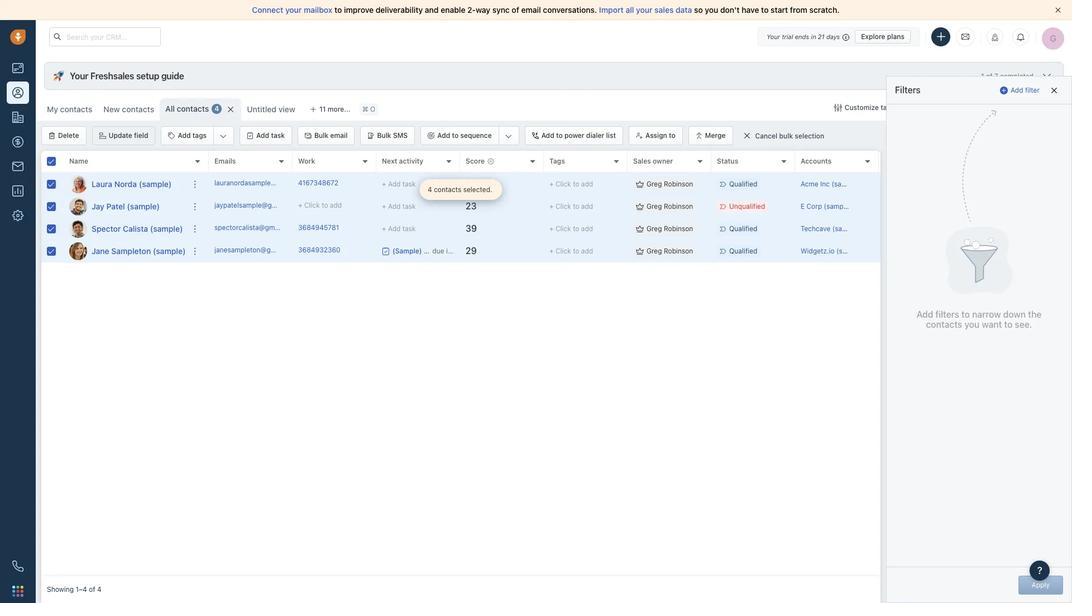 Task type: describe. For each thing, give the bounding box(es) containing it.
email inside bulk email 'button'
[[331, 131, 348, 140]]

connect your mailbox link
[[252, 5, 335, 15]]

import all your sales data link
[[599, 5, 695, 15]]

container_wx8msf4aqz5i3rn1 image for 23
[[636, 203, 644, 210]]

tags
[[550, 157, 565, 166]]

task for 47
[[403, 180, 416, 188]]

in
[[811, 33, 817, 40]]

add contact
[[1022, 103, 1062, 112]]

import inside button
[[925, 103, 947, 112]]

+ add task for 47
[[382, 180, 416, 188]]

to inside button
[[556, 131, 563, 140]]

sales
[[655, 5, 674, 15]]

robinson for 23
[[664, 202, 694, 211]]

add filters to narrow down the contacts you want to see.
[[917, 310, 1042, 330]]

dialer
[[587, 131, 605, 140]]

have
[[742, 5, 760, 15]]

untitled view
[[247, 104, 296, 114]]

sequence
[[461, 131, 492, 140]]

spectorcalista@gmail.com 3684945781
[[215, 223, 339, 232]]

data
[[676, 5, 692, 15]]

jane
[[92, 246, 109, 256]]

work
[[298, 157, 315, 166]]

import contacts group
[[910, 98, 1002, 117]]

greg robinson for 39
[[647, 225, 694, 233]]

explore
[[862, 32, 886, 41]]

all
[[165, 104, 175, 113]]

press space to deselect this row. row containing 29
[[209, 240, 902, 263]]

sms
[[393, 131, 408, 140]]

21
[[818, 33, 825, 40]]

all contacts 4
[[165, 104, 219, 113]]

widgetz.io
[[801, 247, 835, 255]]

(sample) for jane sampleton (sample)
[[153, 246, 186, 256]]

1–4
[[76, 586, 87, 594]]

phone element
[[7, 555, 29, 578]]

sampleton
[[111, 246, 151, 256]]

11 more... button
[[304, 102, 357, 117]]

name column header
[[64, 151, 209, 173]]

freshworks switcher image
[[12, 586, 23, 597]]

the
[[1029, 310, 1042, 320]]

press space to deselect this row. row containing jay patel (sample)
[[41, 196, 209, 218]]

techcave (sample) link
[[801, 225, 861, 233]]

1 vertical spatial of
[[987, 72, 993, 80]]

import contacts button
[[910, 98, 983, 117]]

completed
[[1001, 72, 1034, 80]]

click for 47
[[556, 180, 571, 188]]

conversations.
[[543, 5, 597, 15]]

next activity
[[382, 157, 424, 166]]

sync
[[493, 5, 510, 15]]

add for add filters to narrow down the contacts you want to see.
[[917, 310, 934, 320]]

down
[[1004, 310, 1026, 320]]

2 your from the left
[[636, 5, 653, 15]]

and
[[425, 5, 439, 15]]

3684932360
[[298, 246, 341, 254]]

cell for 39
[[879, 218, 902, 240]]

jaypatelsample@gmail.com + click to add
[[215, 201, 342, 209]]

contacts for 4
[[434, 185, 462, 194]]

add for add contact
[[1022, 103, 1035, 112]]

unqualified
[[730, 202, 766, 211]]

0 horizontal spatial of
[[89, 586, 95, 594]]

add to sequence button
[[421, 127, 499, 145]]

your trial ends in 21 days
[[767, 33, 840, 40]]

activity
[[399, 157, 424, 166]]

setup
[[136, 71, 159, 81]]

deliverability
[[376, 5, 423, 15]]

greg for 29
[[647, 247, 662, 255]]

assign
[[646, 131, 668, 140]]

e corp (sample) link
[[801, 202, 852, 211]]

3684945781 link
[[298, 223, 339, 235]]

qualified for 29
[[730, 247, 758, 255]]

1 horizontal spatial email
[[522, 5, 541, 15]]

owner
[[653, 157, 673, 166]]

click for 23
[[556, 202, 571, 211]]

add to sequence
[[438, 131, 492, 140]]

email image
[[962, 32, 970, 42]]

(sample) up widgetz.io (sample)
[[833, 225, 861, 233]]

+ click to add for 29
[[550, 247, 593, 255]]

greg for 23
[[647, 202, 662, 211]]

task for 23
[[403, 202, 416, 210]]

my contacts
[[47, 104, 92, 114]]

assign to
[[646, 131, 676, 140]]

connect
[[252, 5, 283, 15]]

filters
[[936, 310, 960, 320]]

add for 23
[[582, 202, 593, 211]]

new contacts
[[104, 104, 154, 114]]

widgetz.io (sample) link
[[801, 247, 865, 255]]

trial
[[782, 33, 794, 40]]

showing 1–4 of 4
[[47, 586, 102, 594]]

39
[[466, 224, 477, 234]]

you inside add filters to narrow down the contacts you want to see.
[[965, 320, 980, 330]]

press space to deselect this row. row containing 39
[[209, 218, 902, 240]]

jane sampleton (sample)
[[92, 246, 186, 256]]

cancel bulk selection
[[756, 132, 825, 140]]

11
[[320, 105, 326, 113]]

robinson for 29
[[664, 247, 694, 255]]

2 horizontal spatial 4
[[428, 185, 432, 194]]

bulk for bulk sms
[[377, 131, 391, 140]]

delete
[[58, 131, 79, 140]]

janesampleton@gmail.com 3684932360
[[215, 246, 341, 254]]

spector calista (sample) link
[[92, 223, 183, 234]]

janesampleton@gmail.com
[[215, 246, 299, 254]]

bulk sms
[[377, 131, 408, 140]]

import contacts
[[925, 103, 977, 112]]

spectorcalista@gmail.com
[[215, 223, 298, 232]]

4167348672 link
[[298, 178, 339, 190]]

(sample) for acme inc (sample)
[[832, 180, 860, 188]]

bulk for bulk email
[[315, 131, 329, 140]]

add to power dialer list
[[542, 131, 616, 140]]

(sample) for jay patel (sample)
[[127, 201, 160, 211]]

container_wx8msf4aqz5i3rn1 image for 47
[[636, 180, 644, 188]]

your freshsales setup guide
[[70, 71, 184, 81]]

your for your freshsales setup guide
[[70, 71, 88, 81]]

add for add filter
[[1011, 86, 1024, 94]]

contacts for new
[[122, 104, 154, 114]]

(sample) for e corp (sample)
[[824, 202, 852, 211]]

1 of 7 completed
[[982, 72, 1034, 80]]

way
[[476, 5, 491, 15]]

contacts for my
[[60, 104, 92, 114]]

connect your mailbox to improve deliverability and enable 2-way sync of email conversations. import all your sales data so you don't have to start from scratch.
[[252, 5, 840, 15]]

(sample) down techcave (sample) link at top
[[837, 247, 865, 255]]

add for 39
[[582, 225, 593, 233]]



Task type: locate. For each thing, give the bounding box(es) containing it.
0 horizontal spatial bulk
[[315, 131, 329, 140]]

cell for 23
[[879, 196, 902, 217]]

jaypatelsample@gmail.com link
[[215, 201, 300, 212]]

my contacts button
[[41, 98, 98, 121], [47, 104, 92, 114]]

row group
[[41, 173, 209, 263], [209, 173, 902, 263]]

of right sync
[[512, 5, 520, 15]]

3684945781
[[298, 223, 339, 232]]

your
[[285, 5, 302, 15], [636, 5, 653, 15]]

contacts for import
[[949, 103, 977, 112]]

all contacts link
[[165, 103, 209, 115]]

greg robinson for 29
[[647, 247, 694, 255]]

score
[[466, 157, 485, 166]]

+ click to add for 39
[[550, 225, 593, 233]]

your left mailbox
[[285, 5, 302, 15]]

add for add tags
[[178, 131, 191, 140]]

+ click to add for 23
[[550, 202, 593, 211]]

you right the so
[[705, 5, 719, 15]]

from
[[791, 5, 808, 15]]

plans
[[888, 32, 905, 41]]

0 vertical spatial you
[[705, 5, 719, 15]]

row group containing 47
[[209, 173, 902, 263]]

1 vertical spatial import
[[925, 103, 947, 112]]

cell for 29
[[879, 240, 902, 262]]

3 greg from the top
[[647, 225, 662, 233]]

spectorcalista@gmail.com link
[[215, 223, 298, 235]]

click for 29
[[556, 247, 571, 255]]

1 vertical spatial you
[[965, 320, 980, 330]]

2 vertical spatial of
[[89, 586, 95, 594]]

(sample)
[[139, 179, 172, 189], [832, 180, 860, 188], [127, 201, 160, 211], [824, 202, 852, 211], [150, 224, 183, 233], [833, 225, 861, 233], [153, 246, 186, 256], [837, 247, 865, 255]]

import left all
[[599, 5, 624, 15]]

1 vertical spatial 4
[[428, 185, 432, 194]]

(sample) inside jay patel (sample) link
[[127, 201, 160, 211]]

0 vertical spatial email
[[522, 5, 541, 15]]

more...
[[328, 105, 351, 113]]

contacts inside add filters to narrow down the contacts you want to see.
[[927, 320, 963, 330]]

press space to deselect this row. row containing 47
[[209, 173, 902, 196]]

(sample) inside jane sampleton (sample) link
[[153, 246, 186, 256]]

your
[[767, 33, 781, 40], [70, 71, 88, 81]]

2 vertical spatial qualified
[[730, 247, 758, 255]]

showing
[[47, 586, 74, 594]]

4 greg robinson from the top
[[647, 247, 694, 255]]

0 horizontal spatial 4
[[97, 586, 102, 594]]

import
[[599, 5, 624, 15], [925, 103, 947, 112]]

4 left the 47
[[428, 185, 432, 194]]

(sample) right calista
[[150, 224, 183, 233]]

selection
[[795, 132, 825, 140]]

narrow
[[973, 310, 1002, 320]]

2 vertical spatial + add task
[[382, 224, 416, 233]]

click
[[556, 180, 571, 188], [304, 201, 320, 209], [556, 202, 571, 211], [556, 225, 571, 233], [556, 247, 571, 255]]

1 cell from the top
[[879, 173, 902, 195]]

power
[[565, 131, 585, 140]]

angle down image
[[220, 131, 227, 142]]

add filter
[[1011, 86, 1040, 94]]

1 row group from the left
[[41, 173, 209, 263]]

1 qualified from the top
[[730, 180, 758, 188]]

bulk left sms
[[377, 131, 391, 140]]

see.
[[1015, 320, 1033, 330]]

0 horizontal spatial import
[[599, 5, 624, 15]]

press space to deselect this row. row containing jane sampleton (sample)
[[41, 240, 209, 263]]

add for add to power dialer list
[[542, 131, 555, 140]]

3 greg robinson from the top
[[647, 225, 694, 233]]

phone image
[[12, 561, 23, 572]]

sales owner
[[634, 157, 673, 166]]

Search your CRM... text field
[[49, 27, 161, 46]]

your left trial
[[767, 33, 781, 40]]

task
[[271, 131, 285, 140], [403, 180, 416, 188], [403, 202, 416, 210], [403, 224, 416, 233]]

2 + add task from the top
[[382, 202, 416, 210]]

1 bulk from the left
[[315, 131, 329, 140]]

you left want
[[965, 320, 980, 330]]

my
[[47, 104, 58, 114]]

0 vertical spatial container_wx8msf4aqz5i3rn1 image
[[835, 104, 842, 112]]

j image left 'jay'
[[69, 198, 87, 215]]

+ add task for 39
[[382, 224, 416, 233]]

1 robinson from the top
[[664, 180, 694, 188]]

bulk down 11
[[315, 131, 329, 140]]

add task
[[257, 131, 285, 140]]

+ click to add for 47
[[550, 180, 593, 188]]

1 + add task from the top
[[382, 180, 416, 188]]

selected.
[[464, 185, 493, 194]]

e
[[801, 202, 805, 211]]

1 horizontal spatial import
[[925, 103, 947, 112]]

(sample) down name column header at the left of the page
[[139, 179, 172, 189]]

so
[[695, 5, 703, 15]]

add filter link
[[1001, 81, 1040, 99]]

click for 39
[[556, 225, 571, 233]]

1 horizontal spatial your
[[767, 33, 781, 40]]

2 vertical spatial container_wx8msf4aqz5i3rn1 image
[[636, 203, 644, 210]]

add contact button
[[1007, 98, 1067, 117]]

email right sync
[[522, 5, 541, 15]]

2 cell from the top
[[879, 196, 902, 217]]

1 vertical spatial qualified
[[730, 225, 758, 233]]

bulk
[[780, 132, 794, 140]]

spector calista (sample)
[[92, 224, 183, 233]]

next
[[382, 157, 397, 166]]

your left freshsales
[[70, 71, 88, 81]]

corp
[[807, 202, 823, 211]]

47
[[466, 179, 477, 189]]

0 horizontal spatial your
[[285, 5, 302, 15]]

0 vertical spatial your
[[767, 33, 781, 40]]

greg for 47
[[647, 180, 662, 188]]

0 vertical spatial qualified
[[730, 180, 758, 188]]

row group containing laura norda (sample)
[[41, 173, 209, 263]]

import right table
[[925, 103, 947, 112]]

container_wx8msf4aqz5i3rn1 image
[[743, 132, 751, 140], [636, 225, 644, 233], [382, 247, 390, 255], [636, 247, 644, 255]]

j image
[[69, 198, 87, 215], [69, 242, 87, 260]]

s image
[[69, 220, 87, 238]]

start
[[771, 5, 789, 15]]

want
[[982, 320, 1003, 330]]

of right 1–4
[[89, 586, 95, 594]]

4 robinson from the top
[[664, 247, 694, 255]]

bulk email
[[315, 131, 348, 140]]

add for 29
[[582, 247, 593, 255]]

3 + click to add from the top
[[550, 225, 593, 233]]

0 vertical spatial j image
[[69, 198, 87, 215]]

1 vertical spatial your
[[70, 71, 88, 81]]

laura norda (sample)
[[92, 179, 172, 189]]

explore plans link
[[856, 30, 911, 43]]

container_wx8msf4aqz5i3rn1 image
[[835, 104, 842, 112], [636, 180, 644, 188], [636, 203, 644, 210]]

angle down image
[[505, 131, 512, 142]]

ends
[[795, 33, 810, 40]]

1 vertical spatial email
[[331, 131, 348, 140]]

2 greg from the top
[[647, 202, 662, 211]]

3 + add task from the top
[[382, 224, 416, 233]]

contact
[[1037, 103, 1062, 112]]

23
[[466, 201, 477, 211]]

2 vertical spatial 4
[[97, 586, 102, 594]]

bulk
[[315, 131, 329, 140], [377, 131, 391, 140]]

+
[[382, 180, 386, 188], [550, 180, 554, 188], [298, 201, 303, 209], [382, 202, 386, 210], [550, 202, 554, 211], [382, 224, 386, 233], [550, 225, 554, 233], [550, 247, 554, 255]]

4 cell from the top
[[879, 240, 902, 262]]

3 robinson from the top
[[664, 225, 694, 233]]

(sample) up spector calista (sample)
[[127, 201, 160, 211]]

update field
[[109, 131, 148, 140]]

press space to deselect this row. row containing 23
[[209, 196, 902, 218]]

container_wx8msf4aqz5i3rn1 image inside customize table button
[[835, 104, 842, 112]]

2 j image from the top
[[69, 242, 87, 260]]

bulk sms button
[[361, 126, 415, 145]]

new contacts button
[[98, 98, 160, 121], [104, 104, 154, 114]]

4 right all contacts link
[[215, 105, 219, 113]]

improve
[[344, 5, 374, 15]]

j image left 'jane' at the left top of the page
[[69, 242, 87, 260]]

o
[[370, 105, 376, 114]]

guide
[[161, 71, 184, 81]]

2 + click to add from the top
[[550, 202, 593, 211]]

calista
[[123, 224, 148, 233]]

acme inc (sample) link
[[801, 180, 860, 188]]

0 vertical spatial + add task
[[382, 180, 416, 188]]

customize
[[845, 103, 879, 112]]

widgetz.io (sample)
[[801, 247, 865, 255]]

add for 47
[[582, 180, 593, 188]]

(sample) inside spector calista (sample) link
[[150, 224, 183, 233]]

add
[[1011, 86, 1024, 94], [1022, 103, 1035, 112], [178, 131, 191, 140], [257, 131, 269, 140], [438, 131, 450, 140], [542, 131, 555, 140], [388, 180, 401, 188], [388, 202, 401, 210], [388, 224, 401, 233], [917, 310, 934, 320]]

you
[[705, 5, 719, 15], [965, 320, 980, 330]]

merge button
[[689, 126, 733, 145]]

1 horizontal spatial you
[[965, 320, 980, 330]]

0 horizontal spatial you
[[705, 5, 719, 15]]

your for your trial ends in 21 days
[[767, 33, 781, 40]]

+ add task for 23
[[382, 202, 416, 210]]

add tags group
[[161, 126, 234, 145]]

0 vertical spatial of
[[512, 5, 520, 15]]

4 greg from the top
[[647, 247, 662, 255]]

merge
[[706, 131, 726, 140]]

1 greg robinson from the top
[[647, 180, 694, 188]]

email
[[522, 5, 541, 15], [331, 131, 348, 140]]

1 greg from the top
[[647, 180, 662, 188]]

cell
[[879, 173, 902, 195], [879, 196, 902, 217], [879, 218, 902, 240], [879, 240, 902, 262]]

emails
[[215, 157, 236, 166]]

(sample) right sampleton
[[153, 246, 186, 256]]

4 right 1–4
[[97, 586, 102, 594]]

2 horizontal spatial of
[[987, 72, 993, 80]]

0 vertical spatial import
[[599, 5, 624, 15]]

2 greg robinson from the top
[[647, 202, 694, 211]]

task inside button
[[271, 131, 285, 140]]

1 j image from the top
[[69, 198, 87, 215]]

(sample) inside laura norda (sample) link
[[139, 179, 172, 189]]

1 horizontal spatial bulk
[[377, 131, 391, 140]]

add inside group
[[438, 131, 450, 140]]

1 horizontal spatial your
[[636, 5, 653, 15]]

field
[[134, 131, 148, 140]]

grid containing 47
[[41, 150, 902, 577]]

of right 1
[[987, 72, 993, 80]]

robinson for 47
[[664, 180, 694, 188]]

add inside button
[[542, 131, 555, 140]]

1 vertical spatial j image
[[69, 242, 87, 260]]

inc
[[821, 180, 830, 188]]

list
[[607, 131, 616, 140]]

j image for jay patel (sample)
[[69, 198, 87, 215]]

add for add task
[[257, 131, 269, 140]]

(sample) for spector calista (sample)
[[150, 224, 183, 233]]

11 more...
[[320, 105, 351, 113]]

enable
[[441, 5, 466, 15]]

name
[[69, 157, 88, 166]]

view
[[279, 104, 296, 114]]

laura
[[92, 179, 112, 189]]

4 inside all contacts 4
[[215, 105, 219, 113]]

4 + click to add from the top
[[550, 247, 593, 255]]

1 horizontal spatial of
[[512, 5, 520, 15]]

0 horizontal spatial your
[[70, 71, 88, 81]]

robinson for 39
[[664, 225, 694, 233]]

⌘ o
[[362, 105, 376, 114]]

add inside add filters to narrow down the contacts you want to see.
[[917, 310, 934, 320]]

press space to deselect this row. row
[[41, 173, 209, 196], [209, 173, 902, 196], [41, 196, 209, 218], [209, 196, 902, 218], [41, 218, 209, 240], [209, 218, 902, 240], [41, 240, 209, 263], [209, 240, 902, 263]]

1 + click to add from the top
[[550, 180, 593, 188]]

name row
[[41, 151, 209, 173]]

1 your from the left
[[285, 5, 302, 15]]

2-
[[468, 5, 476, 15]]

(sample) right inc
[[832, 180, 860, 188]]

1 vertical spatial container_wx8msf4aqz5i3rn1 image
[[636, 180, 644, 188]]

2 bulk from the left
[[377, 131, 391, 140]]

qualified for 47
[[730, 180, 758, 188]]

to inside group
[[452, 131, 459, 140]]

cancel
[[756, 132, 778, 140]]

contacts inside button
[[949, 103, 977, 112]]

2 qualified from the top
[[730, 225, 758, 233]]

3 cell from the top
[[879, 218, 902, 240]]

add task button
[[240, 126, 292, 145]]

grid
[[41, 150, 902, 577]]

assign to button
[[629, 126, 683, 145]]

(sample) right corp
[[824, 202, 852, 211]]

0 vertical spatial 4
[[215, 105, 219, 113]]

greg robinson for 47
[[647, 180, 694, 188]]

2 robinson from the top
[[664, 202, 694, 211]]

close image
[[1056, 7, 1062, 13]]

1 vertical spatial + add task
[[382, 202, 416, 210]]

2 row group from the left
[[209, 173, 902, 263]]

3 qualified from the top
[[730, 247, 758, 255]]

press space to deselect this row. row containing spector calista (sample)
[[41, 218, 209, 240]]

press space to deselect this row. row containing laura norda (sample)
[[41, 173, 209, 196]]

all
[[626, 5, 634, 15]]

0 horizontal spatial email
[[331, 131, 348, 140]]

janesampleton@gmail.com link
[[215, 245, 299, 257]]

greg for 39
[[647, 225, 662, 233]]

contacts for all
[[177, 104, 209, 113]]

email down more...
[[331, 131, 348, 140]]

new
[[104, 104, 120, 114]]

qualified for 39
[[730, 225, 758, 233]]

add for add to sequence
[[438, 131, 450, 140]]

j image for jane sampleton (sample)
[[69, 242, 87, 260]]

add to sequence group
[[421, 126, 519, 145]]

7
[[995, 72, 999, 80]]

add to power dialer list button
[[525, 126, 624, 145]]

l image
[[69, 175, 87, 193]]

add inside button
[[178, 131, 191, 140]]

task for 39
[[403, 224, 416, 233]]

4
[[215, 105, 219, 113], [428, 185, 432, 194], [97, 586, 102, 594]]

(sample) for laura norda (sample)
[[139, 179, 172, 189]]

customize table button
[[827, 98, 905, 117]]

scratch.
[[810, 5, 840, 15]]

1 horizontal spatial 4
[[215, 105, 219, 113]]

cell for 47
[[879, 173, 902, 195]]

greg robinson for 23
[[647, 202, 694, 211]]

your right all
[[636, 5, 653, 15]]

table
[[881, 103, 898, 112]]



Task type: vqa. For each thing, say whether or not it's contained in the screenshot.
47's add
yes



